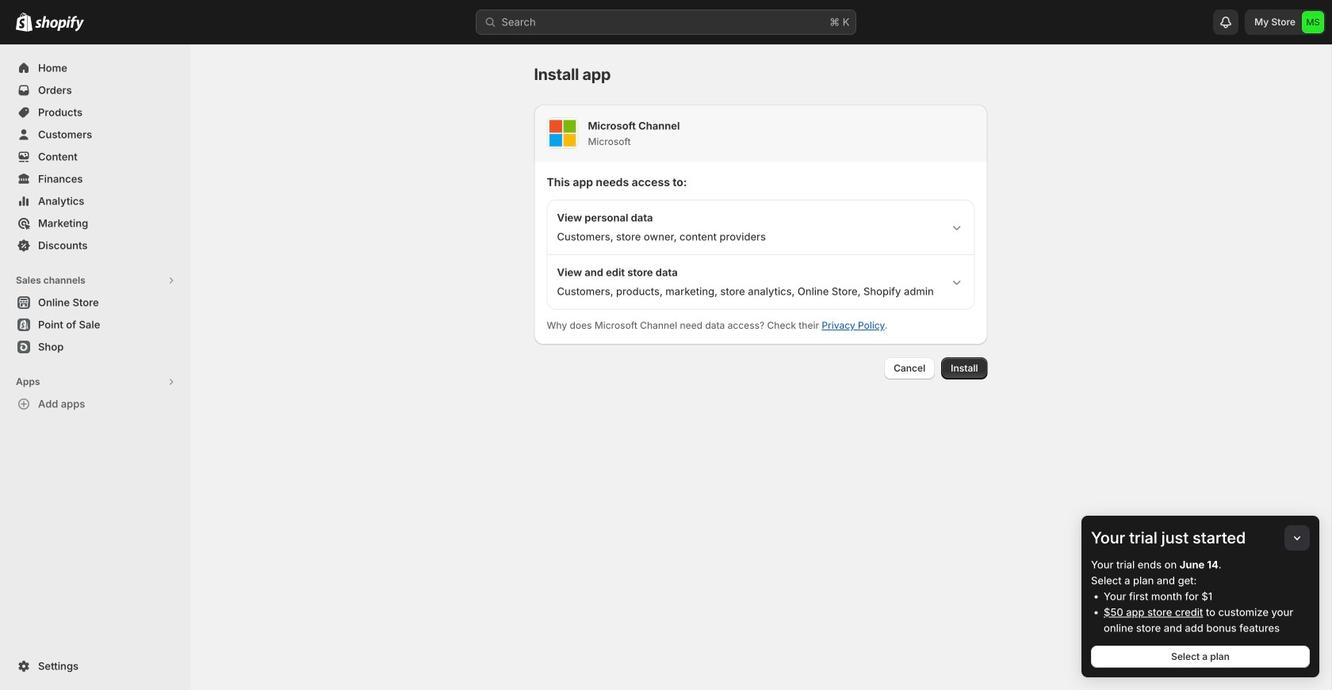 Task type: locate. For each thing, give the bounding box(es) containing it.
shopify image
[[16, 12, 33, 32], [35, 16, 84, 32]]

1 horizontal spatial shopify image
[[35, 16, 84, 32]]

microsoft channel image
[[547, 117, 578, 149]]



Task type: vqa. For each thing, say whether or not it's contained in the screenshot.
Test Store icon
no



Task type: describe. For each thing, give the bounding box(es) containing it.
my store image
[[1302, 11, 1324, 33]]

0 horizontal spatial shopify image
[[16, 12, 33, 32]]



